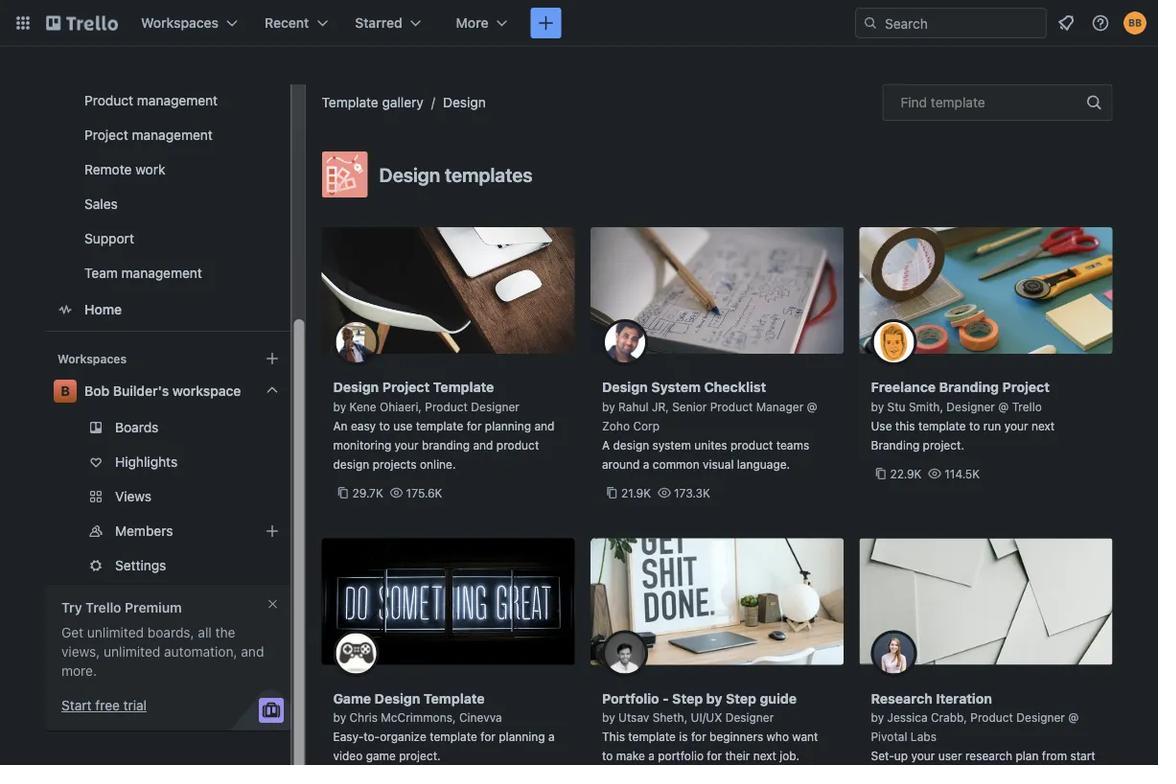 Task type: vqa. For each thing, say whether or not it's contained in the screenshot.


Task type: locate. For each thing, give the bounding box(es) containing it.
workspaces up bob
[[57, 352, 126, 365]]

0 horizontal spatial @
[[807, 400, 817, 413]]

product up language.
[[730, 438, 773, 452]]

project management
[[84, 127, 212, 143]]

template inside design project template by kene ohiaeri, product designer an easy to use template for planning and monitoring your branding and product design projects online.
[[433, 379, 494, 395]]

design up mccrimmons, at bottom
[[375, 690, 420, 706]]

branding down the this
[[871, 438, 920, 452]]

make
[[616, 749, 645, 763]]

product inside design system checklist by rahul jr, senior product manager @ zoho corp a design system unites product teams around a common visual language.
[[730, 438, 773, 452]]

management down the product management link
[[131, 127, 212, 143]]

online.
[[420, 457, 456, 471]]

automation,
[[163, 644, 237, 660]]

recent button
[[253, 8, 340, 38]]

a right make
[[648, 749, 655, 763]]

support link
[[46, 223, 291, 254]]

design inside design system checklist by rahul jr, senior product manager @ zoho corp a design system unites product teams around a common visual language.
[[602, 379, 648, 395]]

template gallery link
[[322, 94, 424, 110]]

template up branding
[[433, 379, 494, 395]]

114.5k
[[945, 467, 980, 480]]

views,
[[61, 644, 99, 660]]

utsav
[[618, 711, 649, 724]]

0 horizontal spatial project
[[84, 127, 128, 143]]

management down support link
[[121, 265, 202, 281]]

175.6k
[[406, 486, 442, 499]]

2 vertical spatial template
[[424, 690, 485, 706]]

template inside design project template by kene ohiaeri, product designer an easy to use template for planning and monitoring your branding and product design projects online.
[[416, 419, 463, 432]]

for inside design project template by kene ohiaeri, product designer an easy to use template for planning and monitoring your branding and product design projects online.
[[467, 419, 482, 432]]

system
[[651, 379, 701, 395]]

@ inside design system checklist by rahul jr, senior product manager @ zoho corp a design system unites product teams around a common visual language.
[[807, 400, 817, 413]]

by up ui/ux
[[706, 690, 722, 706]]

Find template field
[[882, 84, 1113, 121]]

by for stu
[[871, 400, 884, 413]]

bob builder (bobbuilder40) image
[[1124, 12, 1147, 35]]

trello inside freelance branding project by stu smith, designer @ trello use this template to run your next branding project.
[[1012, 400, 1042, 413]]

views
[[115, 488, 151, 504]]

bob builder's workspace
[[84, 383, 241, 399]]

for up branding
[[467, 419, 482, 432]]

planning inside game design template by chris mccrimmons, cinevva easy-to-organize template for planning a video game project.
[[499, 730, 545, 743]]

find
[[901, 94, 927, 110]]

designer up run
[[947, 400, 995, 413]]

template inside game design template by chris mccrimmons, cinevva easy-to-organize template for planning a video game project.
[[424, 690, 485, 706]]

for down cinevva
[[480, 730, 496, 743]]

designer right ohiaeri,
[[471, 400, 519, 413]]

kene
[[349, 400, 376, 413]]

and inside try trello premium get unlimited boards, all the views, unlimited automation, and more.
[[240, 644, 264, 660]]

template for project
[[433, 379, 494, 395]]

@
[[807, 400, 817, 413], [998, 400, 1009, 413], [1068, 711, 1079, 724]]

research
[[965, 749, 1012, 763]]

product management
[[84, 93, 217, 108]]

add image
[[260, 520, 283, 543]]

21.9k
[[621, 486, 651, 499]]

2 vertical spatial management
[[121, 265, 202, 281]]

start free trial
[[61, 697, 146, 713]]

1 horizontal spatial project
[[382, 379, 430, 395]]

management for product management
[[136, 93, 217, 108]]

1 horizontal spatial and
[[473, 438, 493, 452]]

video
[[333, 749, 363, 763]]

rahul jr, senior product manager @ zoho corp image
[[602, 319, 648, 365]]

2 vertical spatial your
[[911, 749, 935, 763]]

product right branding
[[496, 438, 539, 452]]

planning inside design project template by kene ohiaeri, product designer an easy to use template for planning and monitoring your branding and product design projects online.
[[485, 419, 531, 432]]

0 vertical spatial and
[[534, 419, 555, 432]]

2 vertical spatial a
[[648, 749, 655, 763]]

language.
[[737, 457, 790, 471]]

trello inside try trello premium get unlimited boards, all the views, unlimited automation, and more.
[[85, 600, 121, 615]]

0 horizontal spatial trello
[[85, 600, 121, 615]]

design down monitoring
[[333, 457, 369, 471]]

your down labs
[[911, 749, 935, 763]]

1 horizontal spatial step
[[726, 690, 756, 706]]

project management link
[[46, 120, 291, 151]]

by for step
[[706, 690, 722, 706]]

and right branding
[[473, 438, 493, 452]]

template inside portfolio - step by step guide by utsav sheth, ui/ux designer this template is for beginners who want to make a portfolio for their next job.
[[628, 730, 676, 743]]

2 horizontal spatial @
[[1068, 711, 1079, 724]]

project inside design project template by kene ohiaeri, product designer an easy to use template for planning and monitoring your branding and product design projects online.
[[382, 379, 430, 395]]

product inside "research iteration by jessica crabb, product designer @ pivotal labs set-up your user research plan from start"
[[970, 711, 1013, 724]]

gallery
[[382, 94, 424, 110]]

1 vertical spatial trello
[[85, 600, 121, 615]]

product up branding
[[425, 400, 468, 413]]

chris mccrimmons, cinevva image
[[333, 630, 379, 676]]

team
[[84, 265, 117, 281]]

forward image down forward image
[[287, 554, 310, 577]]

template
[[322, 94, 378, 110], [433, 379, 494, 395], [424, 690, 485, 706]]

2 horizontal spatial project
[[1002, 379, 1050, 395]]

0 vertical spatial next
[[1031, 419, 1055, 432]]

to inside portfolio - step by step guide by utsav sheth, ui/ux designer this template is for beginners who want to make a portfolio for their next job.
[[602, 749, 613, 763]]

2 forward image from the top
[[287, 554, 310, 577]]

2 product from the left
[[730, 438, 773, 452]]

0 vertical spatial forward image
[[287, 485, 310, 508]]

by left stu
[[871, 400, 884, 413]]

this
[[895, 419, 915, 432]]

2 horizontal spatial your
[[1004, 419, 1028, 432]]

management up project management link
[[136, 93, 217, 108]]

get
[[61, 625, 83, 640]]

design right design icon
[[379, 163, 440, 186]]

remote work
[[84, 162, 165, 177]]

mccrimmons,
[[381, 711, 456, 724]]

design up kene
[[333, 379, 379, 395]]

@ right manager
[[807, 400, 817, 413]]

0 vertical spatial your
[[1004, 419, 1028, 432]]

design up rahul
[[602, 379, 648, 395]]

template down cinevva
[[430, 730, 477, 743]]

0 vertical spatial management
[[136, 93, 217, 108]]

template up branding
[[416, 419, 463, 432]]

1 horizontal spatial project.
[[923, 438, 964, 452]]

utsav sheth, ui/ux designer image
[[602, 630, 648, 676]]

ohiaeri,
[[380, 400, 422, 413]]

next down who
[[753, 749, 776, 763]]

product down "iteration"
[[970, 711, 1013, 724]]

1 vertical spatial a
[[548, 730, 555, 743]]

planning
[[485, 419, 531, 432], [499, 730, 545, 743]]

0 vertical spatial design
[[613, 438, 649, 452]]

project
[[84, 127, 128, 143], [382, 379, 430, 395], [1002, 379, 1050, 395]]

and right automation,
[[240, 644, 264, 660]]

1 horizontal spatial product
[[730, 438, 773, 452]]

a right the around
[[643, 457, 649, 471]]

management for team management
[[121, 265, 202, 281]]

design
[[443, 94, 486, 110], [379, 163, 440, 186], [333, 379, 379, 395], [602, 379, 648, 395], [375, 690, 420, 706]]

your
[[1004, 419, 1028, 432], [395, 438, 418, 452], [911, 749, 935, 763]]

zoho
[[602, 419, 630, 432]]

@ up start
[[1068, 711, 1079, 724]]

0 vertical spatial branding
[[939, 379, 999, 395]]

game
[[366, 749, 396, 763]]

create a workspace image
[[260, 347, 283, 370]]

2 horizontal spatial to
[[969, 419, 980, 432]]

research iteration by jessica crabb, product designer @ pivotal labs set-up your user research plan from start
[[871, 690, 1095, 765]]

workspaces
[[141, 15, 219, 31], [57, 352, 126, 365]]

back to home image
[[46, 8, 118, 38]]

a
[[602, 438, 610, 452]]

0 vertical spatial workspaces
[[141, 15, 219, 31]]

forward image up forward image
[[287, 485, 310, 508]]

by inside game design template by chris mccrimmons, cinevva easy-to-organize template for planning a video game project.
[[333, 711, 346, 724]]

common
[[653, 457, 699, 471]]

design for design system checklist by rahul jr, senior product manager @ zoho corp a design system unites product teams around a common visual language.
[[602, 379, 648, 395]]

settings link
[[46, 550, 310, 581]]

b
[[60, 383, 69, 399]]

1 horizontal spatial workspaces
[[141, 15, 219, 31]]

0 horizontal spatial design
[[333, 457, 369, 471]]

1 vertical spatial branding
[[871, 438, 920, 452]]

an
[[333, 419, 348, 432]]

project. down organize
[[399, 749, 441, 763]]

0 horizontal spatial to
[[379, 419, 390, 432]]

1 vertical spatial planning
[[499, 730, 545, 743]]

remote work link
[[46, 154, 291, 185]]

0 horizontal spatial branding
[[871, 438, 920, 452]]

builder's
[[112, 383, 168, 399]]

next inside freelance branding project by stu smith, designer @ trello use this template to run your next branding project.
[[1031, 419, 1055, 432]]

0 horizontal spatial workspaces
[[57, 352, 126, 365]]

project. inside freelance branding project by stu smith, designer @ trello use this template to run your next branding project.
[[923, 438, 964, 452]]

designer inside "research iteration by jessica crabb, product designer @ pivotal labs set-up your user research plan from start"
[[1017, 711, 1065, 724]]

sheth,
[[653, 711, 688, 724]]

by inside "research iteration by jessica crabb, product designer @ pivotal labs set-up your user research plan from start"
[[871, 711, 884, 724]]

settings
[[115, 557, 166, 573]]

template left gallery
[[322, 94, 378, 110]]

cinevva
[[459, 711, 502, 724]]

design for design
[[443, 94, 486, 110]]

forward image inside settings 'link'
[[287, 554, 310, 577]]

1 horizontal spatial trello
[[1012, 400, 1042, 413]]

forward image
[[287, 520, 310, 543]]

1 forward image from the top
[[287, 485, 310, 508]]

by for rahul
[[602, 400, 615, 413]]

@ up run
[[998, 400, 1009, 413]]

workspaces inside dropdown button
[[141, 15, 219, 31]]

@ inside "research iteration by jessica crabb, product designer @ pivotal labs set-up your user research plan from start"
[[1068, 711, 1079, 724]]

forward image for views
[[287, 485, 310, 508]]

branding up run
[[939, 379, 999, 395]]

to left run
[[969, 419, 980, 432]]

step left guide in the right bottom of the page
[[726, 690, 756, 706]]

jessica
[[887, 711, 928, 724]]

product down checklist
[[710, 400, 753, 413]]

for left the 'their'
[[707, 749, 722, 763]]

designer up plan
[[1017, 711, 1065, 724]]

step
[[672, 690, 703, 706], [726, 690, 756, 706]]

1 horizontal spatial @
[[998, 400, 1009, 413]]

branding
[[422, 438, 470, 452]]

1 horizontal spatial design
[[613, 438, 649, 452]]

design up the around
[[613, 438, 649, 452]]

designer up beginners
[[725, 711, 774, 724]]

more button
[[445, 8, 519, 38]]

by inside design project template by kene ohiaeri, product designer an easy to use template for planning and monitoring your branding and product design projects online.
[[333, 400, 346, 413]]

to left use
[[379, 419, 390, 432]]

by up 'easy-' at the bottom
[[333, 711, 346, 724]]

1 horizontal spatial your
[[911, 749, 935, 763]]

next right run
[[1031, 419, 1055, 432]]

template right find in the right top of the page
[[931, 94, 985, 110]]

designer inside portfolio - step by step guide by utsav sheth, ui/ux designer this template is for beginners who want to make a portfolio for their next job.
[[725, 711, 774, 724]]

beginners
[[709, 730, 763, 743]]

2 vertical spatial and
[[240, 644, 264, 660]]

design inside design project template by kene ohiaeri, product designer an easy to use template for planning and monitoring your branding and product design projects online.
[[333, 457, 369, 471]]

to down this
[[602, 749, 613, 763]]

1 horizontal spatial to
[[602, 749, 613, 763]]

1 horizontal spatial next
[[1031, 419, 1055, 432]]

0 horizontal spatial next
[[753, 749, 776, 763]]

0 horizontal spatial product
[[496, 438, 539, 452]]

game design template by chris mccrimmons, cinevva easy-to-organize template for planning a video game project.
[[333, 690, 555, 763]]

0 horizontal spatial step
[[672, 690, 703, 706]]

monitoring
[[333, 438, 391, 452]]

product
[[84, 93, 133, 108], [425, 400, 468, 413], [710, 400, 753, 413], [970, 711, 1013, 724]]

1 product from the left
[[496, 438, 539, 452]]

workspaces up the product management link
[[141, 15, 219, 31]]

home image
[[53, 298, 76, 321]]

use
[[393, 419, 413, 432]]

by up 'zoho' on the bottom right of the page
[[602, 400, 615, 413]]

0 horizontal spatial project.
[[399, 749, 441, 763]]

0 vertical spatial planning
[[485, 419, 531, 432]]

a inside design system checklist by rahul jr, senior product manager @ zoho corp a design system unites product teams around a common visual language.
[[643, 457, 649, 471]]

template down sheth,
[[628, 730, 676, 743]]

by for kene
[[333, 400, 346, 413]]

1 vertical spatial your
[[395, 438, 418, 452]]

template
[[931, 94, 985, 110], [416, 419, 463, 432], [918, 419, 966, 432], [430, 730, 477, 743], [628, 730, 676, 743]]

0 notifications image
[[1055, 12, 1078, 35]]

starred button
[[343, 8, 433, 38]]

a left this
[[548, 730, 555, 743]]

template down smith, on the right of page
[[918, 419, 966, 432]]

product inside design project template by kene ohiaeri, product designer an easy to use template for planning and monitoring your branding and product design projects online.
[[425, 400, 468, 413]]

template up cinevva
[[424, 690, 485, 706]]

1 vertical spatial forward image
[[287, 554, 310, 577]]

1 vertical spatial design
[[333, 457, 369, 471]]

checklist
[[704, 379, 766, 395]]

-
[[663, 690, 669, 706]]

project. up 114.5k
[[923, 438, 964, 452]]

0 horizontal spatial your
[[395, 438, 418, 452]]

trello
[[1012, 400, 1042, 413], [85, 600, 121, 615]]

and
[[534, 419, 555, 432], [473, 438, 493, 452], [240, 644, 264, 660]]

plan
[[1016, 749, 1039, 763]]

organize
[[380, 730, 426, 743]]

your down use
[[395, 438, 418, 452]]

to inside freelance branding project by stu smith, designer @ trello use this template to run your next branding project.
[[969, 419, 980, 432]]

boards
[[115, 419, 158, 435]]

design right gallery
[[443, 94, 486, 110]]

forward image inside the views link
[[287, 485, 310, 508]]

design inside design project template by kene ohiaeri, product designer an easy to use template for planning and monitoring your branding and product design projects online.
[[333, 379, 379, 395]]

your right run
[[1004, 419, 1028, 432]]

design templates
[[379, 163, 533, 186]]

by up an
[[333, 400, 346, 413]]

by up pivotal
[[871, 711, 884, 724]]

0 vertical spatial project.
[[923, 438, 964, 452]]

and left 'zoho' on the bottom right of the page
[[534, 419, 555, 432]]

step right -
[[672, 690, 703, 706]]

design icon image
[[322, 151, 368, 197]]

1 vertical spatial template
[[433, 379, 494, 395]]

unlimited up views,
[[87, 625, 143, 640]]

1 vertical spatial next
[[753, 749, 776, 763]]

0 horizontal spatial and
[[240, 644, 264, 660]]

a inside portfolio - step by step guide by utsav sheth, ui/ux designer this template is for beginners who want to make a portfolio for their next job.
[[648, 749, 655, 763]]

forward image
[[287, 485, 310, 508], [287, 554, 310, 577]]

design inside game design template by chris mccrimmons, cinevva easy-to-organize template for planning a video game project.
[[375, 690, 420, 706]]

next
[[1031, 419, 1055, 432], [753, 749, 776, 763]]

stu
[[887, 400, 906, 413]]

1 vertical spatial management
[[131, 127, 212, 143]]

template gallery
[[322, 94, 424, 110]]

by inside design system checklist by rahul jr, senior product manager @ zoho corp a design system unites product teams around a common visual language.
[[602, 400, 615, 413]]

members
[[115, 523, 173, 539]]

this
[[602, 730, 625, 743]]

unlimited down the boards,
[[103, 644, 160, 660]]

0 vertical spatial trello
[[1012, 400, 1042, 413]]

by inside freelance branding project by stu smith, designer @ trello use this template to run your next branding project.
[[871, 400, 884, 413]]

22.9k
[[890, 467, 922, 480]]

1 vertical spatial project.
[[399, 749, 441, 763]]

0 vertical spatial a
[[643, 457, 649, 471]]

0 vertical spatial unlimited
[[87, 625, 143, 640]]

@ inside freelance branding project by stu smith, designer @ trello use this template to run your next branding project.
[[998, 400, 1009, 413]]

starred
[[355, 15, 402, 31]]



Task type: describe. For each thing, give the bounding box(es) containing it.
start
[[61, 697, 91, 713]]

boards,
[[147, 625, 194, 640]]

their
[[725, 749, 750, 763]]

for inside game design template by chris mccrimmons, cinevva easy-to-organize template for planning a video game project.
[[480, 730, 496, 743]]

run
[[983, 419, 1001, 432]]

to-
[[364, 730, 380, 743]]

project inside freelance branding project by stu smith, designer @ trello use this template to run your next branding project.
[[1002, 379, 1050, 395]]

use
[[871, 419, 892, 432]]

forward image for settings
[[287, 554, 310, 577]]

members link
[[46, 516, 310, 546]]

crabb,
[[931, 711, 967, 724]]

is
[[679, 730, 688, 743]]

primary element
[[0, 0, 1158, 46]]

visual
[[703, 457, 734, 471]]

try
[[61, 600, 82, 615]]

design system checklist by rahul jr, senior product manager @ zoho corp a design system unites product teams around a common visual language.
[[602, 379, 817, 471]]

more
[[456, 15, 488, 31]]

design for design templates
[[379, 163, 440, 186]]

more.
[[61, 663, 96, 679]]

all
[[197, 625, 211, 640]]

designer inside freelance branding project by stu smith, designer @ trello use this template to run your next branding project.
[[947, 400, 995, 413]]

senior
[[672, 400, 707, 413]]

start free trial button
[[61, 696, 146, 715]]

chris
[[349, 711, 378, 724]]

your inside freelance branding project by stu smith, designer @ trello use this template to run your next branding project.
[[1004, 419, 1028, 432]]

rahul
[[618, 400, 649, 413]]

pivotal
[[871, 730, 907, 743]]

template inside game design template by chris mccrimmons, cinevva easy-to-organize template for planning a video game project.
[[430, 730, 477, 743]]

unites
[[694, 438, 727, 452]]

product inside design system checklist by rahul jr, senior product manager @ zoho corp a design system unites product teams around a common visual language.
[[710, 400, 753, 413]]

design inside design system checklist by rahul jr, senior product manager @ zoho corp a design system unites product teams around a common visual language.
[[613, 438, 649, 452]]

portfolio
[[602, 690, 659, 706]]

game
[[333, 690, 371, 706]]

template inside freelance branding project by stu smith, designer @ trello use this template to run your next branding project.
[[918, 419, 966, 432]]

research
[[871, 690, 933, 706]]

1 vertical spatial unlimited
[[103, 644, 160, 660]]

your inside "research iteration by jessica crabb, product designer @ pivotal labs set-up your user research plan from start"
[[911, 749, 935, 763]]

jessica crabb, product designer @ pivotal labs image
[[871, 630, 917, 676]]

to inside design project template by kene ohiaeri, product designer an easy to use template for planning and monitoring your branding and product design projects online.
[[379, 419, 390, 432]]

workspace
[[172, 383, 241, 399]]

kene ohiaeri, product designer image
[[333, 319, 379, 365]]

home
[[84, 302, 121, 317]]

want
[[792, 730, 818, 743]]

the
[[215, 625, 235, 640]]

team management
[[84, 265, 202, 281]]

173.3k
[[674, 486, 710, 499]]

design project template by kene ohiaeri, product designer an easy to use template for planning and monitoring your branding and product design projects online.
[[333, 379, 555, 471]]

set-
[[871, 749, 894, 763]]

Search field
[[878, 9, 1046, 37]]

open information menu image
[[1091, 13, 1110, 33]]

by for chris
[[333, 711, 346, 724]]

stu smith, designer @ trello image
[[871, 319, 917, 365]]

templates
[[445, 163, 533, 186]]

labs
[[911, 730, 937, 743]]

bob
[[84, 383, 109, 399]]

easy
[[351, 419, 376, 432]]

project. inside game design template by chris mccrimmons, cinevva easy-to-organize template for planning a video game project.
[[399, 749, 441, 763]]

iteration
[[936, 690, 992, 706]]

product up "project management"
[[84, 93, 133, 108]]

product management link
[[46, 85, 291, 116]]

system
[[652, 438, 691, 452]]

next inside portfolio - step by step guide by utsav sheth, ui/ux designer this template is for beginners who want to make a portfolio for their next job.
[[753, 749, 776, 763]]

0 vertical spatial template
[[322, 94, 378, 110]]

trial
[[123, 697, 146, 713]]

highlights link
[[46, 447, 291, 477]]

@ for freelance
[[998, 400, 1009, 413]]

2 horizontal spatial and
[[534, 419, 555, 432]]

work
[[135, 162, 165, 177]]

1 step from the left
[[672, 690, 703, 706]]

user
[[938, 749, 962, 763]]

sales link
[[46, 189, 291, 220]]

premium
[[124, 600, 181, 615]]

designer inside design project template by kene ohiaeri, product designer an easy to use template for planning and monitoring your branding and product design projects online.
[[471, 400, 519, 413]]

freelance
[[871, 379, 936, 395]]

teams
[[776, 438, 809, 452]]

portfolio - step by step guide by utsav sheth, ui/ux designer this template is for beginners who want to make a portfolio for their next job.
[[602, 690, 818, 763]]

support
[[84, 231, 134, 246]]

workspaces button
[[129, 8, 249, 38]]

search image
[[863, 15, 878, 31]]

find template
[[901, 94, 985, 110]]

job.
[[780, 749, 800, 763]]

by up this
[[602, 711, 615, 724]]

portfolio
[[658, 749, 704, 763]]

start
[[1070, 749, 1095, 763]]

ui/ux
[[691, 711, 722, 724]]

template for design
[[424, 690, 485, 706]]

boards link
[[46, 412, 291, 443]]

29.7k
[[352, 486, 383, 499]]

from
[[1042, 749, 1067, 763]]

1 horizontal spatial branding
[[939, 379, 999, 395]]

a inside game design template by chris mccrimmons, cinevva easy-to-organize template for planning a video game project.
[[548, 730, 555, 743]]

sales
[[84, 196, 117, 212]]

remote
[[84, 162, 131, 177]]

template inside field
[[931, 94, 985, 110]]

guide
[[760, 690, 797, 706]]

projects
[[373, 457, 417, 471]]

product inside design project template by kene ohiaeri, product designer an easy to use template for planning and monitoring your branding and product design projects online.
[[496, 438, 539, 452]]

2 step from the left
[[726, 690, 756, 706]]

for right is
[[691, 730, 706, 743]]

smith,
[[909, 400, 943, 413]]

highlights
[[115, 454, 177, 470]]

design for design project template by kene ohiaeri, product designer an easy to use template for planning and monitoring your branding and product design projects online.
[[333, 379, 379, 395]]

easy-
[[333, 730, 364, 743]]

1 vertical spatial workspaces
[[57, 352, 126, 365]]

home link
[[46, 292, 291, 327]]

create board or workspace image
[[536, 13, 556, 33]]

freelance branding project by stu smith, designer @ trello use this template to run your next branding project.
[[871, 379, 1055, 452]]

management for project management
[[131, 127, 212, 143]]

@ for research
[[1068, 711, 1079, 724]]

your inside design project template by kene ohiaeri, product designer an easy to use template for planning and monitoring your branding and product design projects online.
[[395, 438, 418, 452]]

1 vertical spatial and
[[473, 438, 493, 452]]



